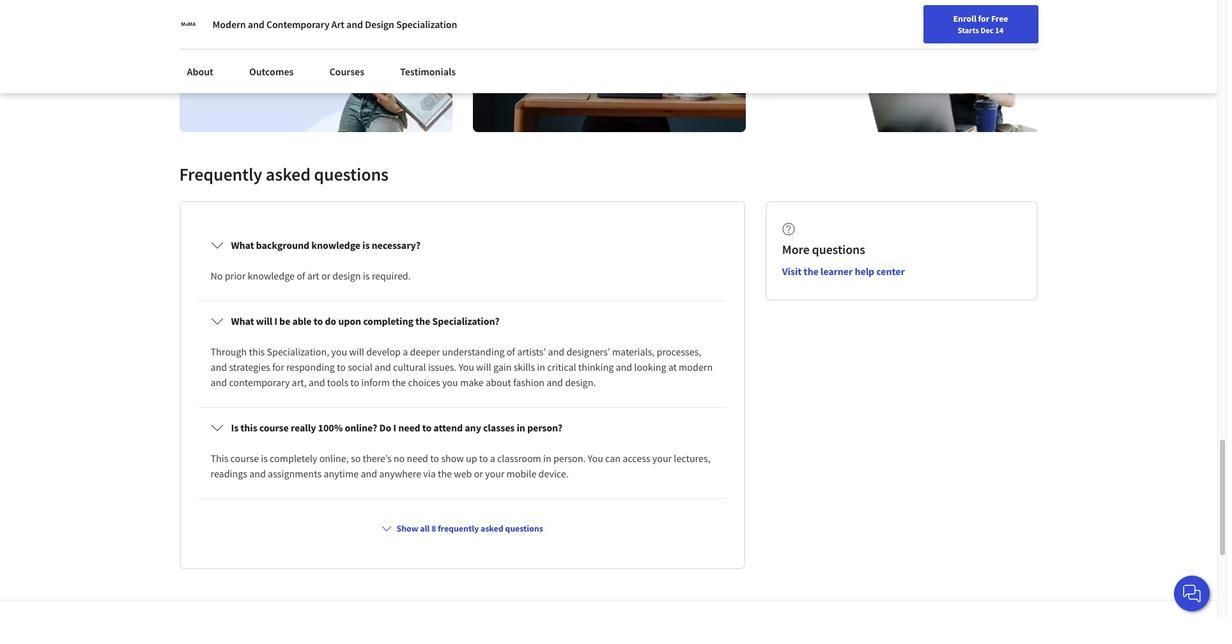 Task type: locate. For each thing, give the bounding box(es) containing it.
inform
[[361, 376, 390, 389]]

2 vertical spatial is
[[261, 452, 268, 465]]

you
[[331, 346, 347, 359], [442, 376, 458, 389]]

course up readings
[[230, 452, 259, 465]]

cultural
[[393, 361, 426, 374]]

1 horizontal spatial your
[[652, 452, 672, 465]]

the inside dropdown button
[[415, 315, 430, 328]]

1 horizontal spatial you
[[588, 452, 603, 465]]

assignments
[[268, 468, 322, 481]]

looking
[[634, 361, 666, 374]]

1 vertical spatial knowledge
[[248, 270, 295, 282]]

knowledge
[[311, 239, 360, 252], [248, 270, 295, 282]]

1 vertical spatial you
[[588, 452, 603, 465]]

you up tools
[[331, 346, 347, 359]]

design
[[333, 270, 361, 282]]

1 vertical spatial questions
[[812, 242, 865, 258]]

gain
[[493, 361, 512, 374]]

online,
[[319, 452, 349, 465]]

a up cultural
[[403, 346, 408, 359]]

of inside through this specialization, you will develop a deeper understanding of artists' and designers' materials, processes, and strategies for responding to social and cultural issues. you will gain skills in critical thinking and looking at modern and contemporary art, and tools to inform the choices you make about fashion and design.
[[507, 346, 515, 359]]

completely
[[270, 452, 317, 465]]

outcomes link
[[242, 58, 301, 86]]

2 vertical spatial in
[[543, 452, 551, 465]]

readings
[[211, 468, 247, 481]]

1 horizontal spatial a
[[490, 452, 495, 465]]

courses
[[329, 65, 364, 78]]

100%
[[318, 422, 343, 435]]

2 horizontal spatial will
[[476, 361, 491, 374]]

classes
[[483, 422, 515, 435]]

0 vertical spatial in
[[537, 361, 545, 374]]

materials,
[[612, 346, 655, 359]]

0 vertical spatial for
[[978, 13, 989, 24]]

1 vertical spatial this
[[241, 422, 257, 435]]

tools
[[327, 376, 348, 389]]

0 vertical spatial or
[[321, 270, 331, 282]]

more questions
[[782, 242, 865, 258]]

1 horizontal spatial questions
[[505, 523, 543, 535]]

course inside dropdown button
[[259, 422, 289, 435]]

is
[[362, 239, 370, 252], [363, 270, 370, 282], [261, 452, 268, 465]]

1 vertical spatial course
[[230, 452, 259, 465]]

what up 'prior'
[[231, 239, 254, 252]]

questions
[[314, 163, 389, 186], [812, 242, 865, 258], [505, 523, 543, 535]]

there's
[[363, 452, 392, 465]]

1 horizontal spatial asked
[[481, 523, 503, 535]]

a
[[403, 346, 408, 359], [490, 452, 495, 465]]

1 horizontal spatial or
[[474, 468, 483, 481]]

what for what will i be able to do upon completing the specialization?
[[231, 315, 254, 328]]

0 horizontal spatial knowledge
[[248, 270, 295, 282]]

0 horizontal spatial you
[[459, 361, 474, 374]]

1 vertical spatial of
[[507, 346, 515, 359]]

all
[[420, 523, 430, 535]]

you
[[459, 361, 474, 374], [588, 452, 603, 465]]

0 horizontal spatial will
[[256, 315, 272, 328]]

knowledge for of
[[248, 270, 295, 282]]

1 vertical spatial is
[[363, 270, 370, 282]]

artists'
[[517, 346, 546, 359]]

center
[[876, 265, 905, 278]]

0 horizontal spatial questions
[[314, 163, 389, 186]]

courses link
[[322, 58, 372, 86]]

you up the make
[[459, 361, 474, 374]]

0 horizontal spatial or
[[321, 270, 331, 282]]

1 horizontal spatial you
[[442, 376, 458, 389]]

1 vertical spatial you
[[442, 376, 458, 389]]

this up strategies
[[249, 346, 265, 359]]

knowledge for is
[[311, 239, 360, 252]]

completing
[[363, 315, 413, 328]]

i left be
[[274, 315, 277, 328]]

person?
[[527, 422, 563, 435]]

for
[[978, 13, 989, 24], [272, 361, 284, 374]]

in inside through this specialization, you will develop a deeper understanding of artists' and designers' materials, processes, and strategies for responding to social and cultural issues. you will gain skills in critical thinking and looking at modern and contemporary art, and tools to inform the choices you make about fashion and design.
[[537, 361, 545, 374]]

is left completely
[[261, 452, 268, 465]]

0 vertical spatial will
[[256, 315, 272, 328]]

0 vertical spatial i
[[274, 315, 277, 328]]

is inside this course is completely online, so there's no need to show up to a classroom in person. you can access your lectures, readings and assignments anytime and anywhere via the web or your mobile device.
[[261, 452, 268, 465]]

what will i be able to do upon completing the specialization?
[[231, 315, 500, 328]]

this
[[249, 346, 265, 359], [241, 422, 257, 435]]

0 vertical spatial you
[[459, 361, 474, 374]]

through
[[211, 346, 247, 359]]

processes,
[[657, 346, 701, 359]]

background
[[256, 239, 309, 252]]

this right is
[[241, 422, 257, 435]]

fashion
[[513, 376, 545, 389]]

or right the web
[[474, 468, 483, 481]]

you down issues.
[[442, 376, 458, 389]]

what for what background knowledge is necessary?
[[231, 239, 254, 252]]

1 horizontal spatial of
[[507, 346, 515, 359]]

is
[[231, 422, 239, 435]]

what up through
[[231, 315, 254, 328]]

1 vertical spatial in
[[517, 422, 525, 435]]

for inside through this specialization, you will develop a deeper understanding of artists' and designers' materials, processes, and strategies for responding to social and cultural issues. you will gain skills in critical thinking and looking at modern and contemporary art, and tools to inform the choices you make about fashion and design.
[[272, 361, 284, 374]]

can
[[605, 452, 621, 465]]

designers'
[[567, 346, 610, 359]]

0 vertical spatial need
[[398, 422, 420, 435]]

through this specialization, you will develop a deeper understanding of artists' and designers' materials, processes, and strategies for responding to social and cultural issues. you will gain skills in critical thinking and looking at modern and contemporary art, and tools to inform the choices you make about fashion and design.
[[211, 346, 715, 389]]

1 vertical spatial or
[[474, 468, 483, 481]]

for up dec
[[978, 13, 989, 24]]

and
[[248, 18, 264, 31], [346, 18, 363, 31], [548, 346, 564, 359], [211, 361, 227, 374], [375, 361, 391, 374], [616, 361, 632, 374], [211, 376, 227, 389], [309, 376, 325, 389], [547, 376, 563, 389], [249, 468, 266, 481], [361, 468, 377, 481]]

i right do
[[393, 422, 396, 435]]

this inside dropdown button
[[241, 422, 257, 435]]

this for course
[[241, 422, 257, 435]]

need right do
[[398, 422, 420, 435]]

in right skills
[[537, 361, 545, 374]]

your left mobile at the left bottom of the page
[[485, 468, 505, 481]]

this
[[211, 452, 228, 465]]

or right art
[[321, 270, 331, 282]]

a right up
[[490, 452, 495, 465]]

0 vertical spatial questions
[[314, 163, 389, 186]]

to down social
[[350, 376, 359, 389]]

modern
[[679, 361, 713, 374]]

1 vertical spatial need
[[407, 452, 428, 465]]

0 vertical spatial is
[[362, 239, 370, 252]]

0 horizontal spatial of
[[297, 270, 305, 282]]

is left 'necessary?'
[[362, 239, 370, 252]]

0 vertical spatial knowledge
[[311, 239, 360, 252]]

course left really
[[259, 422, 289, 435]]

specialization?
[[432, 315, 500, 328]]

at
[[668, 361, 677, 374]]

you left can
[[588, 452, 603, 465]]

8
[[431, 523, 436, 535]]

need right no
[[407, 452, 428, 465]]

1 vertical spatial for
[[272, 361, 284, 374]]

need inside dropdown button
[[398, 422, 420, 435]]

specialization
[[396, 18, 457, 31]]

of left art
[[297, 270, 305, 282]]

0 horizontal spatial asked
[[266, 163, 311, 186]]

the inside this course is completely online, so there's no need to show up to a classroom in person. you can access your lectures, readings and assignments anytime and anywhere via the web or your mobile device.
[[438, 468, 452, 481]]

will left be
[[256, 315, 272, 328]]

questions inside dropdown button
[[505, 523, 543, 535]]

the up deeper
[[415, 315, 430, 328]]

1 vertical spatial will
[[349, 346, 364, 359]]

make
[[460, 376, 484, 389]]

design.
[[565, 376, 596, 389]]

your right access
[[652, 452, 672, 465]]

you inside this course is completely online, so there's no need to show up to a classroom in person. you can access your lectures, readings and assignments anytime and anywhere via the web or your mobile device.
[[588, 452, 603, 465]]

1 vertical spatial i
[[393, 422, 396, 435]]

will down understanding
[[476, 361, 491, 374]]

this course is completely online, so there's no need to show up to a classroom in person. you can access your lectures, readings and assignments anytime and anywhere via the web or your mobile device.
[[211, 452, 713, 481]]

opens in a new tab image
[[532, 560, 543, 571]]

2 what from the top
[[231, 315, 254, 328]]

1 vertical spatial a
[[490, 452, 495, 465]]

0 vertical spatial you
[[331, 346, 347, 359]]

1 vertical spatial your
[[485, 468, 505, 481]]

0 vertical spatial your
[[652, 452, 672, 465]]

prior
[[225, 270, 246, 282]]

no
[[211, 270, 223, 282]]

0 vertical spatial of
[[297, 270, 305, 282]]

course
[[259, 422, 289, 435], [230, 452, 259, 465]]

1 what from the top
[[231, 239, 254, 252]]

1 vertical spatial asked
[[481, 523, 503, 535]]

knowledge inside dropdown button
[[311, 239, 360, 252]]

is this course really 100% online? do i need to attend any classes in person?
[[231, 422, 563, 435]]

starts
[[958, 25, 979, 35]]

0 vertical spatial a
[[403, 346, 408, 359]]

0 horizontal spatial a
[[403, 346, 408, 359]]

knowledge down background
[[248, 270, 295, 282]]

able
[[292, 315, 312, 328]]

this inside through this specialization, you will develop a deeper understanding of artists' and designers' materials, processes, and strategies for responding to social and cultural issues. you will gain skills in critical thinking and looking at modern and contemporary art, and tools to inform the choices you make about fashion and design.
[[249, 346, 265, 359]]

of up "gain"
[[507, 346, 515, 359]]

asked
[[266, 163, 311, 186], [481, 523, 503, 535]]

deeper
[[410, 346, 440, 359]]

a inside through this specialization, you will develop a deeper understanding of artists' and designers' materials, processes, and strategies for responding to social and cultural issues. you will gain skills in critical thinking and looking at modern and contemporary art, and tools to inform the choices you make about fashion and design.
[[403, 346, 408, 359]]

outcomes
[[249, 65, 294, 78]]

about
[[486, 376, 511, 389]]

do
[[379, 422, 391, 435]]

2 vertical spatial questions
[[505, 523, 543, 535]]

understanding
[[442, 346, 505, 359]]

the down cultural
[[392, 376, 406, 389]]

will
[[256, 315, 272, 328], [349, 346, 364, 359], [476, 361, 491, 374]]

0 vertical spatial asked
[[266, 163, 311, 186]]

chat with us image
[[1182, 584, 1202, 605]]

is right the design
[[363, 270, 370, 282]]

choices
[[408, 376, 440, 389]]

0 vertical spatial this
[[249, 346, 265, 359]]

need inside this course is completely online, so there's no need to show up to a classroom in person. you can access your lectures, readings and assignments anytime and anywhere via the web or your mobile device.
[[407, 452, 428, 465]]

0 vertical spatial course
[[259, 422, 289, 435]]

show all 8 frequently asked questions button
[[376, 518, 548, 541]]

device.
[[538, 468, 569, 481]]

the
[[804, 265, 818, 278], [415, 315, 430, 328], [392, 376, 406, 389], [438, 468, 452, 481]]

0 vertical spatial what
[[231, 239, 254, 252]]

what will i be able to do upon completing the specialization? button
[[200, 304, 724, 339]]

in inside this course is completely online, so there's no need to show up to a classroom in person. you can access your lectures, readings and assignments anytime and anywhere via the web or your mobile device.
[[543, 452, 551, 465]]

in up device.
[[543, 452, 551, 465]]

the right via
[[438, 468, 452, 481]]

frequently asked questions
[[179, 163, 389, 186]]

asked inside dropdown button
[[481, 523, 503, 535]]

to right up
[[479, 452, 488, 465]]

in
[[537, 361, 545, 374], [517, 422, 525, 435], [543, 452, 551, 465]]

the inside through this specialization, you will develop a deeper understanding of artists' and designers' materials, processes, and strategies for responding to social and cultural issues. you will gain skills in critical thinking and looking at modern and contemporary art, and tools to inform the choices you make about fashion and design.
[[392, 376, 406, 389]]

in right classes
[[517, 422, 525, 435]]

will up social
[[349, 346, 364, 359]]

1 vertical spatial what
[[231, 315, 254, 328]]

1 horizontal spatial knowledge
[[311, 239, 360, 252]]

any
[[465, 422, 481, 435]]

for up contemporary
[[272, 361, 284, 374]]

design
[[365, 18, 394, 31]]

knowledge up the design
[[311, 239, 360, 252]]

1 horizontal spatial for
[[978, 13, 989, 24]]

0 horizontal spatial for
[[272, 361, 284, 374]]

None search field
[[182, 8, 489, 34]]



Task type: describe. For each thing, give the bounding box(es) containing it.
mobile
[[507, 468, 536, 481]]

1 horizontal spatial will
[[349, 346, 364, 359]]

collapsed list
[[196, 223, 728, 620]]

dec
[[981, 25, 994, 35]]

visit the learner help center link
[[782, 265, 905, 278]]

or inside this course is completely online, so there's no need to show up to a classroom in person. you can access your lectures, readings and assignments anytime and anywhere via the web or your mobile device.
[[474, 468, 483, 481]]

0 horizontal spatial your
[[485, 468, 505, 481]]

about link
[[179, 58, 221, 86]]

for inside enroll for free starts dec 14
[[978, 13, 989, 24]]

access
[[623, 452, 650, 465]]

do
[[325, 315, 336, 328]]

anywhere
[[379, 468, 421, 481]]

lectures,
[[674, 452, 710, 465]]

is this course really 100% online? do i need to attend any classes in person? button
[[200, 410, 724, 446]]

person.
[[553, 452, 586, 465]]

social
[[348, 361, 373, 374]]

this for specialization,
[[249, 346, 265, 359]]

what background knowledge is necessary?
[[231, 239, 421, 252]]

frequently
[[179, 163, 262, 186]]

learner
[[820, 265, 853, 278]]

is inside dropdown button
[[362, 239, 370, 252]]

enroll
[[953, 13, 976, 24]]

the right visit
[[804, 265, 818, 278]]

so
[[351, 452, 361, 465]]

will inside what will i be able to do upon completing the specialization? dropdown button
[[256, 315, 272, 328]]

contemporary
[[229, 376, 290, 389]]

course inside this course is completely online, so there's no need to show up to a classroom in person. you can access your lectures, readings and assignments anytime and anywhere via the web or your mobile device.
[[230, 452, 259, 465]]

skills
[[514, 361, 535, 374]]

modern and contemporary art and design specialization
[[213, 18, 457, 31]]

the museum of modern art image
[[179, 15, 197, 33]]

responding
[[286, 361, 335, 374]]

issues.
[[428, 361, 457, 374]]

2 horizontal spatial questions
[[812, 242, 865, 258]]

anytime
[[324, 468, 359, 481]]

visit the learner help center
[[782, 265, 905, 278]]

develop
[[366, 346, 401, 359]]

necessary?
[[372, 239, 421, 252]]

visit
[[782, 265, 802, 278]]

to left "do"
[[314, 315, 323, 328]]

what background knowledge is necessary? button
[[200, 227, 724, 263]]

be
[[279, 315, 290, 328]]

you inside through this specialization, you will develop a deeper understanding of artists' and designers' materials, processes, and strategies for responding to social and cultural issues. you will gain skills in critical thinking and looking at modern and contemporary art, and tools to inform the choices you make about fashion and design.
[[459, 361, 474, 374]]

strategies
[[229, 361, 270, 374]]

no prior knowledge of art or design is required.
[[211, 270, 413, 282]]

in inside dropdown button
[[517, 422, 525, 435]]

to up tools
[[337, 361, 346, 374]]

via
[[423, 468, 436, 481]]

critical
[[547, 361, 576, 374]]

no
[[394, 452, 405, 465]]

online?
[[345, 422, 377, 435]]

1 horizontal spatial i
[[393, 422, 396, 435]]

need for i
[[398, 422, 420, 435]]

to up via
[[430, 452, 439, 465]]

specialization,
[[267, 346, 329, 359]]

art,
[[292, 376, 307, 389]]

english
[[972, 14, 1003, 27]]

attend
[[434, 422, 463, 435]]

show all 8 frequently asked questions
[[397, 523, 543, 535]]

show
[[441, 452, 464, 465]]

required.
[[372, 270, 411, 282]]

to left attend
[[422, 422, 432, 435]]

14
[[995, 25, 1004, 35]]

2 vertical spatial will
[[476, 361, 491, 374]]

thinking
[[578, 361, 614, 374]]

show
[[397, 523, 418, 535]]

up
[[466, 452, 477, 465]]

0 horizontal spatial i
[[274, 315, 277, 328]]

art
[[331, 18, 344, 31]]

more
[[782, 242, 810, 258]]

web
[[454, 468, 472, 481]]

need for no
[[407, 452, 428, 465]]

upon
[[338, 315, 361, 328]]

frequently
[[438, 523, 479, 535]]

a inside this course is completely online, so there's no need to show up to a classroom in person. you can access your lectures, readings and assignments anytime and anywhere via the web or your mobile device.
[[490, 452, 495, 465]]

free
[[991, 13, 1008, 24]]

testimonials
[[400, 65, 456, 78]]

classroom
[[497, 452, 541, 465]]

modern
[[213, 18, 246, 31]]

help
[[855, 265, 874, 278]]

about
[[187, 65, 213, 78]]

0 horizontal spatial you
[[331, 346, 347, 359]]

shopping cart: 1 item image
[[919, 10, 943, 30]]

art
[[307, 270, 319, 282]]



Task type: vqa. For each thing, say whether or not it's contained in the screenshot.
any
yes



